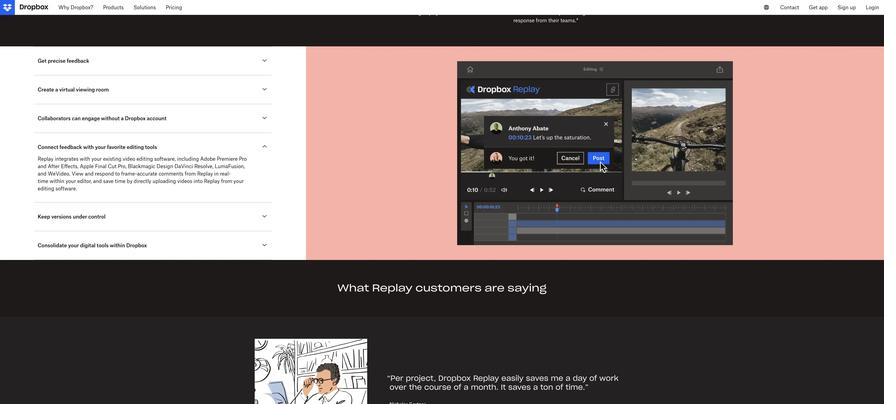 Task type: vqa. For each thing, say whether or not it's contained in the screenshot.
the bottom helped
yes



Task type: locate. For each thing, give the bounding box(es) containing it.
work
[[599, 373, 619, 383]]

get
[[809, 4, 818, 11], [38, 58, 47, 64]]

1 workflow from the left
[[386, 10, 407, 16]]

0 vertical spatial get
[[809, 4, 818, 11]]

to
[[320, 3, 325, 9], [115, 171, 120, 177]]

0 vertical spatial helped
[[553, 3, 569, 9]]

feedback
[[67, 58, 89, 64], [60, 144, 82, 150]]

0 vertical spatial dropbox
[[125, 115, 146, 122]]

your
[[95, 144, 106, 150], [91, 156, 102, 162], [66, 178, 76, 184], [233, 178, 244, 184], [68, 242, 79, 249]]

faster right achieved
[[476, 3, 490, 9]]

of right day
[[589, 373, 597, 383]]

keep
[[38, 214, 50, 220]]

1 horizontal spatial from
[[221, 178, 232, 184]]

sign up
[[838, 4, 856, 11]]

0 vertical spatial with
[[83, 144, 94, 150]]

tools up software,
[[145, 144, 157, 150]]

0 vertical spatial to
[[320, 3, 325, 9]]

2 horizontal spatial of
[[589, 373, 597, 383]]

tools
[[145, 144, 157, 150], [97, 242, 109, 249]]

workflow up response
[[513, 10, 535, 16]]

cut
[[108, 163, 116, 170]]

who inside the was reported by those who achieved a faster workflow using replay.*
[[439, 3, 449, 9]]

man with gray hair and light skin sits at table. he adjusts glasses to read report image
[[255, 339, 367, 404]]

1 vertical spatial from
[[185, 171, 196, 177]]

1 vertical spatial helped
[[552, 10, 568, 16]]

1 vertical spatial with
[[80, 156, 90, 162]]

0 horizontal spatial get
[[38, 58, 47, 64]]

1 vertical spatial dropbox
[[126, 242, 147, 249]]

into
[[194, 178, 203, 184]]

0 horizontal spatial of
[[454, 382, 461, 392]]

premiere
[[217, 156, 238, 162]]

solutions button
[[129, 0, 161, 15]]

login
[[866, 4, 879, 11]]

lumafusion,
[[215, 163, 245, 170]]

response
[[513, 17, 535, 24]]

under
[[73, 214, 87, 220]]

respond
[[95, 171, 114, 177]]

a left virtual
[[55, 87, 58, 93]]

0 vertical spatial said
[[525, 3, 534, 9]]

was reported by those who achieved a faster workflow using replay.*
[[386, 3, 490, 16]]

collaborators
[[38, 115, 71, 122]]

2 vertical spatial dropbox
[[438, 373, 471, 383]]

with inside replay integrates with your existing video editing software, including adobe premiere pro and after effects, apple final cut pro, blackmagic design davinci resolve, lumafusion, and wevideo. view and respond to frame-accurate comments from replay in real- time within your editor, and save time by directly uploading videos into replay from your editing software.
[[80, 156, 90, 162]]

saves
[[526, 373, 548, 383], [508, 382, 531, 392]]

get precise feedback
[[38, 58, 89, 64]]

teams.*
[[561, 17, 578, 24]]

editing
[[127, 144, 144, 150], [137, 156, 153, 162], [38, 186, 54, 192]]

friend,
[[330, 3, 345, 9]]

0 vertical spatial tools
[[145, 144, 157, 150]]

and left 'wevideo.'
[[38, 171, 46, 177]]

pricing link
[[161, 0, 187, 15]]

software,
[[154, 156, 176, 162]]

easily
[[501, 373, 524, 383]]

replay inside who said replay helped achieve a faster workflow said it helped them get a faster response from their teams.*
[[536, 3, 551, 9]]

sign
[[838, 4, 849, 11]]

1 vertical spatial to
[[115, 171, 120, 177]]

of right ton
[[556, 382, 563, 392]]

from down real-
[[221, 178, 232, 184]]

your left favorite
[[95, 144, 106, 150]]

those
[[425, 3, 437, 9]]

1 horizontal spatial said
[[536, 10, 546, 16]]

get for get precise feedback
[[38, 58, 47, 64]]

0 horizontal spatial said
[[525, 3, 534, 9]]

editing down 'wevideo.'
[[38, 186, 54, 192]]

your down lumafusion,
[[233, 178, 244, 184]]

a right achieved
[[472, 3, 475, 9]]

1 horizontal spatial workflow
[[513, 10, 535, 16]]

said
[[525, 3, 534, 9], [536, 10, 546, 16]]

2 who from the left
[[513, 3, 523, 9]]

faster inside the was reported by those who achieved a faster workflow using replay.*
[[476, 3, 490, 9]]

0 vertical spatial within
[[50, 178, 64, 184]]

why dropbox?
[[58, 4, 93, 11]]

by down frame- at the left top
[[127, 178, 132, 184]]

a inside the was reported by those who achieved a faster workflow using replay.*
[[472, 3, 475, 9]]

time down frame- at the left top
[[115, 178, 126, 184]]

time down 'wevideo.'
[[38, 178, 48, 184]]

tools right digital
[[97, 242, 109, 249]]

videos
[[177, 178, 192, 184]]

2 horizontal spatial from
[[536, 17, 547, 24]]

a left friend,
[[326, 3, 329, 9]]

a left month.
[[464, 382, 469, 392]]

your up final
[[91, 156, 102, 162]]

resolve,
[[194, 163, 213, 170]]

within down 'wevideo.'
[[50, 178, 64, 184]]

2 workflow from the left
[[513, 10, 535, 16]]

room
[[96, 87, 109, 93]]

within inside replay integrates with your existing video editing software, including adobe premiere pro and after effects, apple final cut pro, blackmagic design davinci resolve, lumafusion, and wevideo. view and respond to frame-accurate comments from replay in real- time within your editor, and save time by directly uploading videos into replay from your editing software.
[[50, 178, 64, 184]]

workflow
[[386, 10, 407, 16], [513, 10, 535, 16]]

0 horizontal spatial tools
[[97, 242, 109, 249]]

or
[[258, 10, 262, 16]]

wevideo.
[[48, 171, 70, 177]]

using
[[408, 10, 421, 16]]

workflow down was
[[386, 10, 407, 16]]

reported
[[396, 3, 416, 9]]

0 horizontal spatial workflow
[[386, 10, 407, 16]]

get inside popup button
[[809, 4, 818, 11]]

0 horizontal spatial to
[[115, 171, 120, 177]]

by
[[418, 3, 423, 9], [127, 178, 132, 184]]

faster
[[476, 3, 490, 9], [593, 3, 606, 9], [596, 10, 609, 16]]

said up response
[[525, 3, 534, 9]]

0 horizontal spatial who
[[439, 3, 449, 9]]

what replay customers are saying
[[337, 282, 547, 294]]

replay inside "per project, dropbox replay easily saves me a day of work over the course of a month. it saves a ton of time."
[[473, 373, 499, 383]]

from left their on the right top of page
[[536, 17, 547, 24]]

to down pro,
[[115, 171, 120, 177]]

collaborators can engage without a dropbox account
[[38, 115, 166, 122]]

from inside who said replay helped achieve a faster workflow said it helped them get a faster response from their teams.*
[[536, 17, 547, 24]]

including
[[177, 156, 199, 162]]

can
[[72, 115, 81, 122]]

a up get
[[589, 3, 592, 9]]

1 vertical spatial editing
[[137, 156, 153, 162]]

1 horizontal spatial get
[[809, 4, 818, 11]]

account
[[147, 115, 166, 122]]

0 vertical spatial editing
[[127, 144, 144, 150]]

software.
[[55, 186, 77, 192]]

who up response
[[513, 3, 523, 9]]

1 horizontal spatial within
[[110, 242, 125, 249]]

comments
[[159, 171, 183, 177]]

save
[[103, 178, 114, 184]]

real-
[[220, 171, 231, 177]]

1 vertical spatial within
[[110, 242, 125, 249]]

after
[[48, 163, 60, 170]]

them
[[569, 10, 581, 16]]

feedback up integrates
[[60, 144, 82, 150]]

editing up video
[[127, 144, 144, 150]]

1 horizontal spatial of
[[556, 382, 563, 392]]

1 horizontal spatial time
[[115, 178, 126, 184]]

get
[[583, 10, 590, 16]]

why dropbox? button
[[53, 0, 98, 15]]

create
[[38, 87, 54, 93]]

0 vertical spatial feedback
[[67, 58, 89, 64]]

within right digital
[[110, 242, 125, 249]]

by up using
[[418, 3, 423, 9]]

time
[[38, 178, 48, 184], [115, 178, 126, 184]]

dropbox
[[125, 115, 146, 122], [126, 242, 147, 249], [438, 373, 471, 383]]

1 horizontal spatial to
[[320, 3, 325, 9]]

engage
[[82, 115, 100, 122]]

what
[[337, 282, 369, 294]]

from
[[536, 17, 547, 24], [185, 171, 196, 177], [221, 178, 232, 184]]

who
[[439, 3, 449, 9], [513, 3, 523, 9]]

a right me
[[566, 373, 570, 383]]

colleague,
[[346, 3, 370, 9]]

who right 'those'
[[439, 3, 449, 9]]

1 vertical spatial tools
[[97, 242, 109, 249]]

with
[[83, 144, 94, 150], [80, 156, 90, 162]]

0 vertical spatial from
[[536, 17, 547, 24]]

1 vertical spatial get
[[38, 58, 47, 64]]

0 horizontal spatial time
[[38, 178, 48, 184]]

0 horizontal spatial by
[[127, 178, 132, 184]]

of right course
[[454, 382, 461, 392]]

frame-
[[121, 171, 137, 177]]

without
[[101, 115, 120, 122]]

a
[[326, 3, 329, 9], [472, 3, 475, 9], [589, 3, 592, 9], [591, 10, 594, 16], [55, 87, 58, 93], [121, 115, 124, 122], [566, 373, 570, 383], [464, 382, 469, 392], [533, 382, 538, 392]]

to left friend,
[[320, 3, 325, 9]]

are
[[485, 282, 505, 294]]

favorite
[[107, 144, 126, 150]]

get left precise
[[38, 58, 47, 64]]

0 vertical spatial by
[[418, 3, 423, 9]]

"per project, dropbox replay easily saves me a day of work over the course of a month. it saves a ton of time."
[[387, 373, 619, 392]]

your left digital
[[68, 242, 79, 249]]

contact
[[780, 4, 799, 11]]

0 horizontal spatial within
[[50, 178, 64, 184]]

would
[[258, 3, 272, 9]]

from up videos
[[185, 171, 196, 177]]

replay integrates with your existing video editing software, including adobe premiere pro and after effects, apple final cut pro, blackmagic design davinci resolve, lumafusion, and wevideo. view and respond to frame-accurate comments from replay in real- time within your editor, and save time by directly uploading videos into replay from your editing software.
[[38, 156, 247, 192]]

get left app
[[809, 4, 818, 11]]

editing up blackmagic
[[137, 156, 153, 162]]

within
[[50, 178, 64, 184], [110, 242, 125, 249]]

it
[[501, 382, 506, 392]]

said left it
[[536, 10, 546, 16]]

a right without
[[121, 115, 124, 122]]

1 horizontal spatial who
[[513, 3, 523, 9]]

2 time from the left
[[115, 178, 126, 184]]

1 horizontal spatial by
[[418, 3, 423, 9]]

1 vertical spatial by
[[127, 178, 132, 184]]

dropbox inside "per project, dropbox replay easily saves me a day of work over the course of a month. it saves a ton of time."
[[438, 373, 471, 383]]

1 who from the left
[[439, 3, 449, 9]]

feedback right precise
[[67, 58, 89, 64]]

workflow inside who said replay helped achieve a faster workflow said it helped them get a faster response from their teams.*
[[513, 10, 535, 16]]



Task type: describe. For each thing, give the bounding box(es) containing it.
pro,
[[118, 163, 127, 170]]

get for get app
[[809, 4, 818, 11]]

existing
[[103, 156, 121, 162]]

sign up link
[[833, 0, 861, 15]]

by inside the was reported by those who achieved a faster workflow using replay.*
[[418, 3, 423, 9]]

editor,
[[77, 178, 92, 184]]

create a virtual viewing room
[[38, 87, 109, 93]]

connect
[[38, 144, 58, 150]]

integrates
[[55, 156, 78, 162]]

consolidate
[[38, 242, 67, 249]]

achieved
[[450, 3, 471, 9]]

login link
[[861, 0, 884, 15]]

with for integrates
[[80, 156, 90, 162]]

dropbox?
[[71, 4, 93, 11]]

by inside replay integrates with your existing video editing software, including adobe premiere pro and after effects, apple final cut pro, blackmagic design davinci resolve, lumafusion, and wevideo. view and respond to frame-accurate comments from replay in real- time within your editor, and save time by directly uploading videos into replay from your editing software.
[[127, 178, 132, 184]]

saves left me
[[526, 373, 548, 383]]

project,
[[406, 373, 436, 383]]

get app
[[809, 4, 828, 11]]

faster right achieve
[[593, 3, 606, 9]]

2 vertical spatial from
[[221, 178, 232, 184]]

course
[[424, 382, 451, 392]]

a right get
[[591, 10, 594, 16]]

solutions
[[134, 4, 156, 11]]

view
[[72, 171, 83, 177]]

saves right the 'it' at the bottom
[[508, 382, 531, 392]]

uploading
[[153, 178, 176, 184]]

1 vertical spatial said
[[536, 10, 546, 16]]

in
[[214, 171, 219, 177]]

get app button
[[804, 0, 833, 15]]

consolidate your digital tools within dropbox
[[38, 242, 147, 249]]

faster right get
[[596, 10, 609, 16]]

replay.*
[[423, 10, 442, 16]]

design
[[157, 163, 173, 170]]

products
[[103, 4, 124, 11]]

blackmagic
[[128, 163, 155, 170]]

ton
[[540, 382, 553, 392]]

up
[[850, 4, 856, 11]]

replay inside would recommend replay to a friend, colleague, or client.*
[[303, 3, 319, 9]]

digital
[[80, 242, 96, 249]]

and down apple
[[85, 171, 94, 177]]

product ui shows how replay integrates with your existing video editing software image
[[321, 61, 869, 245]]

and left after
[[38, 163, 46, 170]]

virtual
[[59, 87, 75, 93]]

a left ton
[[533, 382, 538, 392]]

was
[[386, 3, 395, 9]]

your up software.
[[66, 178, 76, 184]]

dropbox for within
[[126, 242, 147, 249]]

customers
[[415, 282, 482, 294]]

time."
[[566, 382, 589, 392]]

pro
[[239, 156, 247, 162]]

versions
[[51, 214, 72, 220]]

directly
[[134, 178, 151, 184]]

who inside who said replay helped achieve a faster workflow said it helped them get a faster response from their teams.*
[[513, 3, 523, 9]]

saying
[[508, 282, 547, 294]]

over
[[390, 382, 407, 392]]

the
[[409, 382, 422, 392]]

"per
[[387, 373, 403, 383]]

their
[[548, 17, 559, 24]]

2 vertical spatial editing
[[38, 186, 54, 192]]

day
[[573, 373, 587, 383]]

to inside would recommend replay to a friend, colleague, or client.*
[[320, 3, 325, 9]]

it
[[547, 10, 550, 16]]

accurate
[[137, 171, 157, 177]]

0 horizontal spatial from
[[185, 171, 196, 177]]

who said replay helped achieve a faster workflow said it helped them get a faster response from their teams.*
[[513, 3, 609, 24]]

1 horizontal spatial tools
[[145, 144, 157, 150]]

precise
[[48, 58, 66, 64]]

a inside would recommend replay to a friend, colleague, or client.*
[[326, 3, 329, 9]]

1 time from the left
[[38, 178, 48, 184]]

adobe
[[200, 156, 215, 162]]

and down the respond
[[93, 178, 102, 184]]

connect feedback with your favorite editing tools
[[38, 144, 157, 150]]

effects,
[[61, 163, 79, 170]]

keep versions under control
[[38, 214, 106, 220]]

me
[[551, 373, 563, 383]]

davinci
[[174, 163, 193, 170]]

with for feedback
[[83, 144, 94, 150]]

video
[[123, 156, 135, 162]]

workflow inside the was reported by those who achieved a faster workflow using replay.*
[[386, 10, 407, 16]]

viewing
[[76, 87, 95, 93]]

1 vertical spatial feedback
[[60, 144, 82, 150]]

to inside replay integrates with your existing video editing software, including adobe premiere pro and after effects, apple final cut pro, blackmagic design davinci resolve, lumafusion, and wevideo. view and respond to frame-accurate comments from replay in real- time within your editor, and save time by directly uploading videos into replay from your editing software.
[[115, 171, 120, 177]]

would recommend replay to a friend, colleague, or client.*
[[258, 3, 370, 16]]

final
[[95, 163, 107, 170]]

client.*
[[264, 10, 280, 16]]

app
[[819, 4, 828, 11]]

dropbox for a
[[125, 115, 146, 122]]

control
[[88, 214, 106, 220]]

achieve
[[570, 3, 588, 9]]



